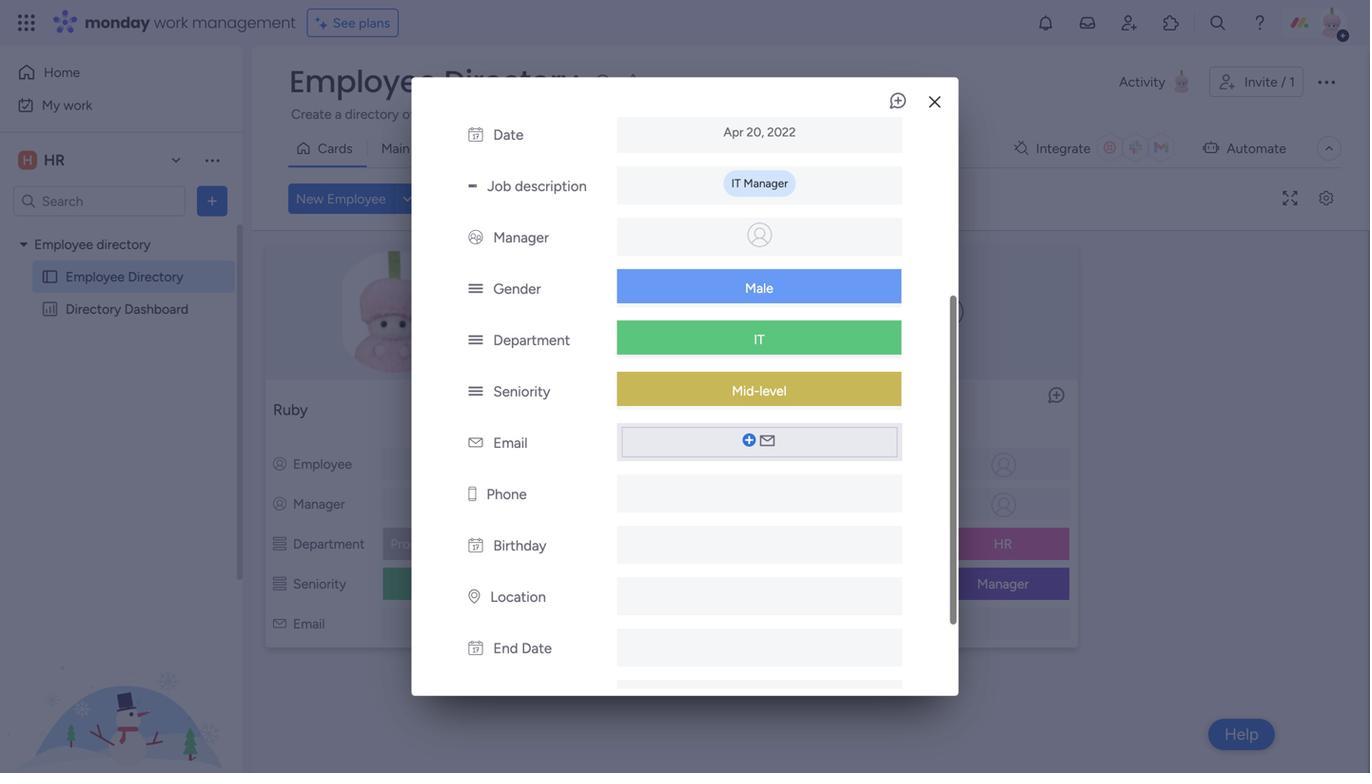 Task type: describe. For each thing, give the bounding box(es) containing it.
person button
[[526, 184, 608, 214]]

invite / 1 button
[[1210, 67, 1304, 97]]

v2 email column image for ruby
[[273, 616, 286, 633]]

it manager
[[732, 176, 788, 190]]

department inside "dialog"
[[494, 332, 570, 349]]

applicant
[[623, 106, 678, 122]]

help
[[1225, 725, 1259, 745]]

cards
[[318, 140, 353, 157]]

table
[[413, 140, 445, 157]]

dapulse date column image for birthday
[[469, 538, 483, 555]]

my work button
[[11, 90, 205, 120]]

process
[[852, 106, 899, 122]]

ruby
[[273, 401, 308, 419]]

1 vertical spatial employee directory
[[66, 269, 183, 285]]

1 vertical spatial hr
[[994, 536, 1013, 553]]

20,
[[747, 125, 764, 140]]

Search in workspace field
[[40, 190, 159, 212]]

it for it
[[754, 332, 765, 348]]

monday work management
[[85, 12, 296, 33]]

v2 status outline image
[[273, 576, 287, 593]]

v2 status outline image for seniority
[[828, 576, 841, 593]]

mid-level inside "dialog"
[[732, 383, 787, 399]]

my
[[42, 97, 60, 113]]

during
[[715, 106, 753, 122]]

invite / 1
[[1245, 74, 1295, 90]]

dapulse integrations image
[[1015, 141, 1029, 156]]

automatically
[[927, 106, 1008, 122]]

rubys email
[[416, 618, 483, 633]]

autopilot image
[[1204, 135, 1220, 160]]

it for it manager
[[732, 176, 741, 190]]

location
[[491, 589, 546, 606]]

3
[[899, 401, 907, 419]]

row group containing ruby
[[256, 235, 1365, 662]]

end date
[[494, 640, 552, 658]]

see plans
[[333, 15, 390, 31]]

gender
[[494, 281, 541, 298]]

main table button
[[367, 133, 459, 164]]

see more
[[868, 105, 925, 121]]

close image
[[929, 95, 941, 109]]

email inside "dialog"
[[493, 435, 528, 452]]

rubys
[[416, 618, 450, 633]]

1 horizontal spatial employee directory
[[289, 60, 578, 103]]

a
[[335, 106, 342, 122]]

1 vertical spatial mid-level
[[699, 576, 754, 593]]

open full screen image
[[1275, 192, 1306, 206]]

dashboard
[[124, 301, 189, 317]]

1 vertical spatial date
[[522, 640, 552, 658]]

plans
[[359, 15, 390, 31]]

activity
[[1120, 74, 1166, 90]]

0 horizontal spatial level
[[727, 576, 754, 593]]

0 horizontal spatial 1
[[622, 401, 628, 419]]

invite
[[1245, 74, 1278, 90]]

past
[[490, 106, 516, 122]]

seniority for executive
[[293, 576, 347, 593]]

automation
[[1211, 106, 1279, 122]]

management
[[192, 12, 296, 33]]

employee 3
[[828, 401, 907, 419]]

see plans button
[[307, 9, 399, 37]]

home button
[[11, 57, 205, 88]]

2 horizontal spatial directory
[[444, 60, 578, 103]]

main table
[[381, 140, 445, 157]]

employee directory
[[34, 237, 151, 253]]

center.
[[1282, 106, 1324, 122]]

Employee Directory field
[[285, 60, 583, 103]]

apr
[[724, 125, 744, 140]]

0 vertical spatial date
[[494, 126, 524, 144]]

v2 phone column image
[[469, 486, 476, 503]]

create a directory of current and past employees. each applicant hired during the recruitment process can automatically be moved to this board using the automation center.
[[291, 106, 1324, 122]]

automate
[[1227, 140, 1287, 157]]

employee inside button
[[327, 191, 386, 207]]

new
[[296, 191, 324, 207]]

1 the from the left
[[756, 106, 776, 122]]

recruitment
[[779, 106, 849, 122]]

this
[[1089, 106, 1111, 122]]

2 the from the left
[[1187, 106, 1207, 122]]

select product image
[[17, 13, 36, 32]]

production
[[391, 536, 456, 553]]

seniority for manager
[[848, 576, 901, 593]]

workspace selection element
[[18, 149, 68, 172]]

moved
[[1029, 106, 1070, 122]]

dapulse person column image for employee
[[828, 456, 841, 473]]

public board image
[[41, 268, 59, 286]]

activity button
[[1112, 67, 1202, 97]]

/
[[1282, 74, 1287, 90]]

v2 multiple person column image
[[469, 229, 483, 246]]

inbox image
[[1078, 13, 1097, 32]]

cards button
[[288, 133, 367, 164]]

hr inside workspace selection "element"
[[44, 151, 65, 169]]

v2 email column image for employee 3
[[828, 616, 841, 633]]

seniority for mid-level
[[494, 383, 551, 401]]

v2 status outline image for department
[[273, 536, 287, 553]]

rubys email link
[[412, 618, 487, 633]]

v2 dropdown column image
[[469, 178, 477, 195]]

see for see more
[[868, 105, 891, 121]]

notifications image
[[1037, 13, 1056, 32]]

my work
[[42, 97, 92, 113]]



Task type: vqa. For each thing, say whether or not it's contained in the screenshot.
be
yes



Task type: locate. For each thing, give the bounding box(es) containing it.
each
[[590, 106, 620, 122]]

dapulse person column image
[[273, 456, 287, 473]]

employee 1
[[550, 401, 628, 419]]

male
[[745, 280, 774, 296]]

dapulse date column image for date
[[469, 126, 483, 144]]

0 horizontal spatial dapulse person column image
[[273, 496, 287, 513]]

1 vertical spatial it
[[754, 332, 765, 348]]

1 horizontal spatial work
[[154, 12, 188, 33]]

work right "my"
[[63, 97, 92, 113]]

0 vertical spatial level
[[760, 383, 787, 399]]

1 vertical spatial 1
[[622, 401, 628, 419]]

home
[[44, 64, 80, 80]]

can
[[903, 106, 924, 122]]

0 horizontal spatial it
[[732, 176, 741, 190]]

directory
[[345, 106, 399, 122], [97, 237, 151, 253]]

employee directory up current
[[289, 60, 578, 103]]

lottie animation element
[[0, 582, 243, 774]]

1 vertical spatial dapulse date column image
[[469, 538, 483, 555]]

1 horizontal spatial v2 status outline image
[[828, 576, 841, 593]]

1 vertical spatial v2 status image
[[469, 383, 483, 401]]

0 vertical spatial hr
[[44, 151, 65, 169]]

add to favorites image
[[624, 72, 643, 91]]

of
[[402, 106, 415, 122]]

dapulse date column image down and
[[469, 126, 483, 144]]

0 vertical spatial dapulse person column image
[[828, 456, 841, 473]]

dapulse date column image
[[469, 640, 483, 658]]

list box containing employee directory
[[0, 225, 243, 583]]

end
[[494, 640, 518, 658]]

it
[[732, 176, 741, 190], [754, 332, 765, 348]]

person
[[556, 191, 597, 207]]

1 horizontal spatial mid-
[[732, 383, 760, 399]]

dialog containing date
[[412, 0, 959, 772]]

1 horizontal spatial hr
[[994, 536, 1013, 553]]

directory
[[444, 60, 578, 103], [128, 269, 183, 285], [66, 301, 121, 317]]

h
[[23, 152, 33, 168]]

2 v2 email column image from the left
[[828, 616, 841, 633]]

option
[[0, 227, 243, 231]]

new employee
[[296, 191, 386, 207]]

0 vertical spatial 1
[[1290, 74, 1295, 90]]

0 vertical spatial mid-level
[[732, 383, 787, 399]]

birthday
[[494, 538, 547, 555]]

seniority
[[494, 383, 551, 401], [293, 576, 347, 593], [570, 576, 624, 593], [848, 576, 901, 593]]

v2 status image
[[469, 332, 483, 349]]

dapulse person column image
[[828, 456, 841, 473], [273, 496, 287, 513]]

work
[[154, 12, 188, 33], [63, 97, 92, 113]]

0 horizontal spatial the
[[756, 106, 776, 122]]

date right end
[[522, 640, 552, 658]]

dialog
[[412, 0, 959, 772]]

the right using
[[1187, 106, 1207, 122]]

search everything image
[[1209, 13, 1228, 32]]

new employee button
[[288, 184, 394, 214]]

0 horizontal spatial v2 status outline image
[[273, 536, 287, 553]]

0 horizontal spatial work
[[63, 97, 92, 113]]

apr 20, 2022
[[724, 125, 796, 140]]

sort button
[[710, 184, 777, 214]]

integrate
[[1036, 140, 1091, 157]]

0 vertical spatial dapulse date column image
[[469, 126, 483, 144]]

directory up past
[[444, 60, 578, 103]]

0 horizontal spatial see
[[333, 15, 356, 31]]

1 dapulse date column image from the top
[[469, 126, 483, 144]]

filter button
[[614, 184, 704, 214]]

2 vertical spatial directory
[[66, 301, 121, 317]]

angle down image
[[403, 192, 412, 206]]

date
[[494, 126, 524, 144], [522, 640, 552, 658]]

seniority inside "dialog"
[[494, 383, 551, 401]]

directory dashboard
[[66, 301, 189, 317]]

1 vertical spatial see
[[868, 105, 891, 121]]

0 vertical spatial v2 status outline image
[[273, 536, 287, 553]]

dapulse person column image down employee 3
[[828, 456, 841, 473]]

1 horizontal spatial the
[[1187, 106, 1207, 122]]

work for monday
[[154, 12, 188, 33]]

directory right public dashboard image
[[66, 301, 121, 317]]

arrow down image
[[681, 188, 704, 210]]

invite members image
[[1120, 13, 1139, 32]]

1 horizontal spatial v2 email column image
[[828, 616, 841, 633]]

hired
[[681, 106, 711, 122]]

1
[[1290, 74, 1295, 90], [622, 401, 628, 419]]

0 horizontal spatial hr
[[44, 151, 65, 169]]

1 horizontal spatial dapulse person column image
[[828, 456, 841, 473]]

more
[[894, 105, 925, 121]]

1 horizontal spatial directory
[[345, 106, 399, 122]]

0 vertical spatial directory
[[444, 60, 578, 103]]

1 v2 status image from the top
[[469, 281, 483, 298]]

see more link
[[866, 104, 927, 123]]

0 vertical spatial work
[[154, 12, 188, 33]]

v2 email column image
[[469, 435, 483, 452]]

production management
[[391, 536, 538, 553]]

directory down search in workspace field
[[97, 237, 151, 253]]

0 horizontal spatial card cover image image
[[278, 251, 511, 373]]

0 horizontal spatial v2 email column image
[[273, 616, 286, 633]]

card cover image image for employee 1
[[556, 251, 788, 373]]

v2 status outline image
[[273, 536, 287, 553], [828, 576, 841, 593]]

workspace image
[[18, 150, 37, 171]]

employee directory up directory dashboard
[[66, 269, 183, 285]]

level
[[760, 383, 787, 399], [727, 576, 754, 593]]

work for my
[[63, 97, 92, 113]]

list box
[[0, 225, 243, 583]]

help button
[[1209, 720, 1275, 751]]

ruby anderson image
[[1317, 8, 1348, 38]]

directory up dashboard
[[128, 269, 183, 285]]

see left "more" in the right of the page
[[868, 105, 891, 121]]

date down past
[[494, 126, 524, 144]]

work right monday
[[154, 12, 188, 33]]

job description
[[488, 178, 587, 195]]

main
[[381, 140, 410, 157]]

1 horizontal spatial it
[[754, 332, 765, 348]]

card cover image image for ruby
[[278, 251, 511, 373]]

description
[[515, 178, 587, 195]]

1 vertical spatial work
[[63, 97, 92, 113]]

manager
[[744, 176, 788, 190], [494, 229, 549, 246], [293, 496, 345, 513], [570, 496, 622, 513], [848, 496, 900, 513], [978, 576, 1029, 593]]

current
[[418, 106, 462, 122]]

1 vertical spatial level
[[727, 576, 754, 593]]

v2 status image left gender
[[469, 281, 483, 298]]

1 horizontal spatial level
[[760, 383, 787, 399]]

management
[[459, 536, 538, 553]]

hr
[[44, 151, 65, 169], [994, 536, 1013, 553]]

apps image
[[1162, 13, 1181, 32]]

1 v2 email column image from the left
[[273, 616, 286, 633]]

0 horizontal spatial mid-
[[699, 576, 727, 593]]

help image
[[1251, 13, 1270, 32]]

mid-level
[[732, 383, 787, 399], [699, 576, 754, 593]]

1 vertical spatial directory
[[128, 269, 183, 285]]

0 vertical spatial employee directory
[[289, 60, 578, 103]]

1 horizontal spatial directory
[[128, 269, 183, 285]]

monday
[[85, 12, 150, 33]]

to
[[1073, 106, 1086, 122]]

see inside button
[[333, 15, 356, 31]]

0 horizontal spatial employee directory
[[66, 269, 183, 285]]

0 horizontal spatial directory
[[66, 301, 121, 317]]

0 vertical spatial it
[[732, 176, 741, 190]]

0 vertical spatial mid-
[[732, 383, 760, 399]]

employee directory
[[289, 60, 578, 103], [66, 269, 183, 285]]

employee
[[289, 60, 437, 103], [327, 191, 386, 207], [34, 237, 93, 253], [66, 269, 125, 285], [550, 401, 618, 419], [828, 401, 895, 419], [293, 456, 352, 473], [570, 456, 629, 473], [848, 456, 907, 473]]

create
[[291, 106, 332, 122]]

1 vertical spatial v2 status outline image
[[828, 576, 841, 593]]

and
[[465, 106, 487, 122]]

caret down image
[[20, 238, 28, 251]]

work inside button
[[63, 97, 92, 113]]

2 v2 status image from the top
[[469, 383, 483, 401]]

lottie animation image
[[0, 582, 243, 774]]

it down male
[[754, 332, 765, 348]]

the up apr 20, 2022
[[756, 106, 776, 122]]

card cover image image
[[278, 251, 511, 373], [556, 251, 788, 373], [934, 297, 964, 327]]

0 vertical spatial directory
[[345, 106, 399, 122]]

0 vertical spatial see
[[333, 15, 356, 31]]

dapulse person column image for manager
[[273, 496, 287, 513]]

dapulse person column image down dapulse person column image at the bottom
[[273, 496, 287, 513]]

v2 status image for seniority
[[469, 383, 483, 401]]

employees.
[[520, 106, 587, 122]]

row group
[[256, 235, 1365, 662]]

show board description image
[[592, 72, 615, 91]]

0 vertical spatial v2 status image
[[469, 281, 483, 298]]

1 horizontal spatial see
[[868, 105, 891, 121]]

board
[[1114, 106, 1149, 122]]

sort
[[740, 191, 766, 207]]

1 vertical spatial dapulse person column image
[[273, 496, 287, 513]]

v2 status image down v2 status icon on the top left
[[469, 383, 483, 401]]

2 dapulse date column image from the top
[[469, 538, 483, 555]]

v2 status image for gender
[[469, 281, 483, 298]]

be
[[1011, 106, 1026, 122]]

see for see plans
[[333, 15, 356, 31]]

1 horizontal spatial 1
[[1290, 74, 1295, 90]]

1 horizontal spatial card cover image image
[[556, 251, 788, 373]]

2 horizontal spatial card cover image image
[[934, 297, 964, 327]]

dapulse date column image left birthday
[[469, 538, 483, 555]]

1 vertical spatial directory
[[97, 237, 151, 253]]

it up the sort
[[732, 176, 741, 190]]

using
[[1152, 106, 1184, 122]]

directory right a
[[345, 106, 399, 122]]

1 inside button
[[1290, 74, 1295, 90]]

1 vertical spatial mid-
[[699, 576, 727, 593]]

v2 status image
[[469, 281, 483, 298], [469, 383, 483, 401]]

dapulse date column image
[[469, 126, 483, 144], [469, 538, 483, 555]]

collapse board header image
[[1322, 141, 1337, 156]]

see left "plans" on the top of page
[[333, 15, 356, 31]]

Search field
[[458, 186, 515, 212]]

2022
[[768, 125, 796, 140]]

0 horizontal spatial directory
[[97, 237, 151, 253]]

email
[[493, 435, 528, 452], [293, 616, 325, 633], [848, 616, 880, 633], [453, 618, 483, 633]]

phone
[[487, 486, 527, 503]]

executive
[[420, 576, 478, 593]]

filter
[[645, 191, 675, 207]]

job
[[488, 178, 512, 195]]

public dashboard image
[[41, 300, 59, 318]]

v2 email column image
[[273, 616, 286, 633], [828, 616, 841, 633]]

v2 location column image
[[469, 589, 480, 606]]

the
[[756, 106, 776, 122], [1187, 106, 1207, 122]]

settings image
[[1312, 192, 1342, 206]]

add view image
[[470, 142, 478, 155]]



